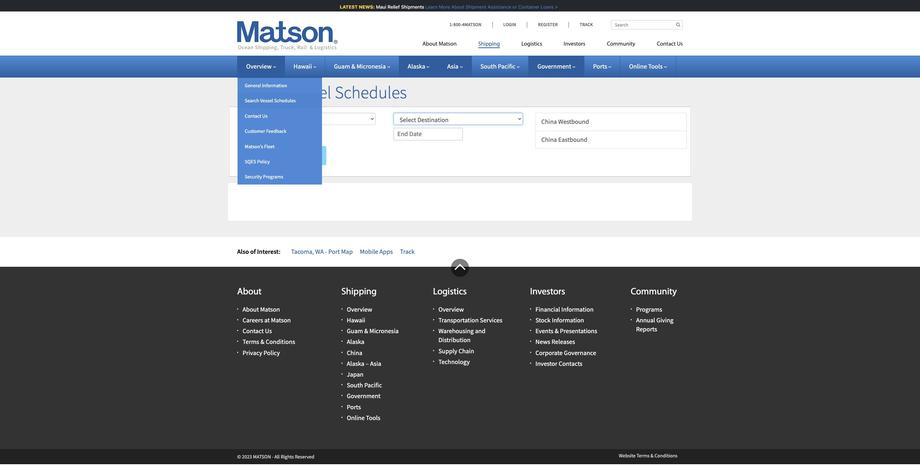 Task type: vqa. For each thing, say whether or not it's contained in the screenshot.
495- within Containers Inbound China Availability 562-495-8612
no



Task type: describe. For each thing, give the bounding box(es) containing it.
annual
[[636, 316, 655, 325]]

contact us link for careers at matson link
[[243, 327, 272, 336]]

westbound
[[558, 118, 589, 126]]

website terms & conditions
[[619, 453, 678, 459]]

1-800-4matson link
[[450, 22, 492, 28]]

2 vertical spatial alaska
[[347, 360, 365, 368]]

1 vertical spatial south pacific link
[[347, 382, 382, 390]]

guam & micronesia
[[334, 62, 386, 70]]

security programs link
[[238, 169, 322, 185]]

matson's fleet
[[245, 143, 275, 150]]

register
[[538, 22, 558, 28]]

technology
[[439, 358, 470, 366]]

programs link
[[636, 306, 662, 314]]

transportation services link
[[439, 316, 503, 325]]

latest
[[339, 4, 356, 10]]

1-
[[450, 22, 454, 28]]

information for general
[[262, 82, 287, 89]]

map
[[341, 248, 353, 256]]

about matson link for careers at matson link
[[243, 306, 280, 314]]

End date text field
[[394, 128, 463, 140]]

contact us for top contact us link
[[657, 41, 683, 47]]

tacoma, wa - port map link
[[291, 248, 353, 256]]

more
[[438, 4, 449, 10]]

apps
[[380, 248, 393, 256]]

tacoma,
[[291, 248, 314, 256]]

logistics inside footer
[[433, 288, 467, 297]]

presentations
[[560, 327, 597, 336]]

0 vertical spatial asia
[[447, 62, 459, 70]]

tacoma, wa - port map
[[291, 248, 353, 256]]

services
[[480, 316, 503, 325]]

matson's fleet link
[[238, 139, 322, 154]]

assistance
[[486, 4, 510, 10]]

china westbound link
[[536, 113, 687, 131]]

1 horizontal spatial schedules
[[335, 82, 407, 103]]

1 horizontal spatial south pacific link
[[481, 62, 520, 70]]

overview for overview transportation services warehousing and distribution supply chain technology
[[439, 306, 464, 314]]

contacts
[[559, 360, 583, 368]]

1 horizontal spatial south
[[481, 62, 497, 70]]

about matson careers at matson contact us terms & conditions privacy policy
[[243, 306, 295, 357]]

shipping inside shipping link
[[478, 41, 500, 47]]

‐
[[272, 454, 274, 461]]

investor contacts link
[[536, 360, 583, 368]]

0 horizontal spatial overview link
[[246, 62, 276, 70]]

1 vertical spatial terms
[[637, 453, 650, 459]]

1 horizontal spatial vessel
[[288, 82, 331, 103]]

container
[[517, 4, 538, 10]]

supply
[[439, 347, 457, 355]]

& inside the overview hawaii guam & micronesia alaska china alaska – asia japan south pacific government ports online tools
[[364, 327, 368, 336]]

hawaii link for asia link
[[294, 62, 316, 70]]

terms & conditions link
[[243, 338, 295, 346]]

shipment
[[464, 4, 485, 10]]

top menu navigation
[[423, 38, 683, 52]]

1-800-4matson
[[450, 22, 482, 28]]

china eastbound
[[542, 135, 588, 144]]

also of interest:
[[237, 248, 281, 256]]

transportation
[[439, 316, 479, 325]]

general information
[[245, 82, 287, 89]]

2023 matson
[[242, 454, 271, 461]]

us for contact us link corresponding to search vessel schedules link
[[262, 113, 268, 119]]

>
[[554, 4, 557, 10]]

asia inside the overview hawaii guam & micronesia alaska china alaska – asia japan south pacific government ports online tools
[[370, 360, 381, 368]]

1 vertical spatial ports link
[[347, 403, 361, 412]]

overview hawaii guam & micronesia alaska china alaska – asia japan south pacific government ports online tools
[[347, 306, 399, 422]]

hawaii inside the overview hawaii guam & micronesia alaska china alaska – asia japan south pacific government ports online tools
[[347, 316, 365, 325]]

financial information stock information events & presentations news releases corporate governance investor contacts
[[536, 306, 597, 368]]

0 vertical spatial micronesia
[[357, 62, 386, 70]]

1 horizontal spatial track link
[[569, 22, 593, 28]]

japan
[[347, 371, 364, 379]]

4matson
[[462, 22, 482, 28]]

logistics link
[[511, 38, 553, 52]]

about matson link for shipping link
[[423, 38, 468, 52]]

schedules inside search vessel schedules link
[[274, 98, 296, 104]]

investors inside top menu navigation
[[564, 41, 586, 47]]

us inside about matson careers at matson contact us terms & conditions privacy policy
[[265, 327, 272, 336]]

news:
[[358, 4, 374, 10]]

hawaii link for the china link
[[347, 316, 365, 325]]

about for about
[[237, 288, 262, 297]]

Start date text field
[[246, 128, 315, 140]]

loans
[[540, 4, 552, 10]]

1 vertical spatial conditions
[[655, 453, 678, 459]]

maui
[[375, 4, 385, 10]]

1 vertical spatial investors
[[530, 288, 565, 297]]

pacific inside the overview hawaii guam & micronesia alaska china alaska – asia japan south pacific government ports online tools
[[364, 382, 382, 390]]

stock information link
[[536, 316, 584, 325]]

us for top contact us link
[[677, 41, 683, 47]]

online inside the overview hawaii guam & micronesia alaska china alaska – asia japan south pacific government ports online tools
[[347, 414, 365, 422]]

annual giving reports link
[[636, 316, 674, 334]]

community link
[[596, 38, 646, 52]]

sqes policy link
[[238, 154, 322, 169]]

guam & micronesia link for hawaii link for asia link
[[334, 62, 390, 70]]

overview transportation services warehousing and distribution supply chain technology
[[439, 306, 503, 366]]

website
[[619, 453, 636, 459]]

overview for overview hawaii guam & micronesia alaska china alaska – asia japan south pacific government ports online tools
[[347, 306, 372, 314]]

japan link
[[347, 371, 364, 379]]

fleet
[[264, 143, 275, 150]]

privacy
[[243, 349, 262, 357]]

0 vertical spatial policy
[[257, 159, 270, 165]]

matson for about matson
[[439, 41, 457, 47]]

©
[[237, 454, 241, 461]]

shipping inside footer
[[342, 288, 377, 297]]

& inside the financial information stock information events & presentations news releases corporate governance investor contacts
[[555, 327, 559, 336]]

1 vertical spatial government link
[[347, 392, 381, 401]]

south pacific
[[481, 62, 516, 70]]

customer
[[245, 128, 265, 135]]

0 vertical spatial online
[[629, 62, 647, 70]]

warehousing
[[439, 327, 474, 336]]

careers at matson link
[[243, 316, 291, 325]]

asia link
[[447, 62, 463, 70]]

of
[[250, 248, 256, 256]]

customer feedback
[[245, 128, 286, 135]]

alaska link for the china link
[[347, 338, 365, 346]]

track for track link to the left
[[400, 248, 415, 256]]

0 vertical spatial government
[[538, 62, 571, 70]]

government inside the overview hawaii guam & micronesia alaska china alaska – asia japan south pacific government ports online tools
[[347, 392, 381, 401]]

website terms & conditions link
[[619, 453, 678, 459]]

online tools
[[629, 62, 663, 70]]

news releases link
[[536, 338, 575, 346]]

& inside about matson careers at matson contact us terms & conditions privacy policy
[[261, 338, 265, 346]]

corporate
[[536, 349, 563, 357]]

at
[[264, 316, 270, 325]]

warehousing and distribution link
[[439, 327, 486, 345]]

0 vertical spatial online tools link
[[629, 62, 667, 70]]

0 vertical spatial pacific
[[498, 62, 516, 70]]



Task type: locate. For each thing, give the bounding box(es) containing it.
overview for overview
[[246, 62, 272, 70]]

1 vertical spatial contact us link
[[238, 109, 322, 124]]

hawaii up the china link
[[347, 316, 365, 325]]

0 horizontal spatial asia
[[370, 360, 381, 368]]

1 horizontal spatial tools
[[648, 62, 663, 70]]

policy down terms & conditions 'link'
[[264, 349, 280, 357]]

0 horizontal spatial alaska link
[[347, 338, 365, 346]]

2 vertical spatial us
[[265, 327, 272, 336]]

government down the "japan" link
[[347, 392, 381, 401]]

ports link down "community" link
[[593, 62, 612, 70]]

footer
[[0, 259, 920, 465]]

shipping link
[[468, 38, 511, 52]]

policy right sqes
[[257, 159, 270, 165]]

1 horizontal spatial terms
[[637, 453, 650, 459]]

0 horizontal spatial hawaii
[[294, 62, 312, 70]]

china inside "link"
[[542, 135, 557, 144]]

china eastbound link
[[536, 131, 687, 149]]

terms
[[243, 338, 259, 346], [637, 453, 650, 459]]

mobile apps link
[[360, 248, 393, 256]]

footer containing about
[[0, 259, 920, 465]]

1 vertical spatial alaska
[[347, 338, 365, 346]]

matson right at
[[271, 316, 291, 325]]

1 vertical spatial matson
[[260, 306, 280, 314]]

programs inside programs annual giving reports
[[636, 306, 662, 314]]

0 vertical spatial hawaii
[[294, 62, 312, 70]]

ports inside the overview hawaii guam & micronesia alaska china alaska – asia japan south pacific government ports online tools
[[347, 403, 361, 412]]

contact us down search icon
[[657, 41, 683, 47]]

2 vertical spatial information
[[552, 316, 584, 325]]

1 vertical spatial alaska link
[[347, 338, 365, 346]]

0 vertical spatial conditions
[[266, 338, 295, 346]]

1 vertical spatial track
[[400, 248, 415, 256]]

contact inside about matson careers at matson contact us terms & conditions privacy policy
[[243, 327, 264, 336]]

0 vertical spatial hawaii link
[[294, 62, 316, 70]]

shipments
[[400, 4, 423, 10]]

contact us for contact us link corresponding to search vessel schedules link
[[245, 113, 268, 119]]

asia down the about matson
[[447, 62, 459, 70]]

ports down "community" link
[[593, 62, 607, 70]]

0 vertical spatial contact us
[[657, 41, 683, 47]]

0 horizontal spatial online tools link
[[347, 414, 381, 422]]

contact us inside top menu navigation
[[657, 41, 683, 47]]

guam inside the overview hawaii guam & micronesia alaska china alaska – asia japan south pacific government ports online tools
[[347, 327, 363, 336]]

alaska link for asia link
[[408, 62, 430, 70]]

search vessel schedules
[[237, 82, 407, 103], [245, 98, 296, 104]]

contact us link for search vessel schedules link
[[238, 109, 322, 124]]

1 vertical spatial government
[[347, 392, 381, 401]]

1 horizontal spatial conditions
[[655, 453, 678, 459]]

sqes
[[245, 159, 256, 165]]

1 vertical spatial china
[[542, 135, 557, 144]]

0 horizontal spatial about matson link
[[243, 306, 280, 314]]

Search search field
[[611, 20, 683, 29]]

1 horizontal spatial overview link
[[347, 306, 372, 314]]

schedules
[[335, 82, 407, 103], [274, 98, 296, 104]]

logistics
[[522, 41, 542, 47], [433, 288, 467, 297]]

track up investors link
[[580, 22, 593, 28]]

1 horizontal spatial ports link
[[593, 62, 612, 70]]

schedules down general information link
[[274, 98, 296, 104]]

hawaii up general information link
[[294, 62, 312, 70]]

matson down 1-
[[439, 41, 457, 47]]

0 horizontal spatial government
[[347, 392, 381, 401]]

1 horizontal spatial shipping
[[478, 41, 500, 47]]

policy inside about matson careers at matson contact us terms & conditions privacy policy
[[264, 349, 280, 357]]

ports down japan
[[347, 403, 361, 412]]

search
[[237, 82, 285, 103], [245, 98, 259, 104]]

logistics inside logistics link
[[522, 41, 542, 47]]

0 vertical spatial ports
[[593, 62, 607, 70]]

2 vertical spatial contact us link
[[243, 327, 272, 336]]

interest:
[[257, 248, 281, 256]]

0 horizontal spatial pacific
[[364, 382, 382, 390]]

matson
[[439, 41, 457, 47], [260, 306, 280, 314], [271, 316, 291, 325]]

matson up at
[[260, 306, 280, 314]]

investors down register link
[[564, 41, 586, 47]]

1 horizontal spatial track
[[580, 22, 593, 28]]

0 horizontal spatial logistics
[[433, 288, 467, 297]]

0 vertical spatial terms
[[243, 338, 259, 346]]

wa
[[315, 248, 324, 256]]

information up search vessel schedules link
[[262, 82, 287, 89]]

1 vertical spatial south
[[347, 382, 363, 390]]

0 horizontal spatial programs
[[263, 174, 283, 180]]

information up stock information link
[[562, 306, 594, 314]]

investors
[[564, 41, 586, 47], [530, 288, 565, 297]]

0 vertical spatial investors
[[564, 41, 586, 47]]

0 horizontal spatial contact us
[[245, 113, 268, 119]]

south down shipping link
[[481, 62, 497, 70]]

china up china eastbound
[[542, 118, 557, 126]]

investors link
[[553, 38, 596, 52]]

government link down the "japan" link
[[347, 392, 381, 401]]

ports link down japan
[[347, 403, 361, 412]]

alaska link
[[408, 62, 430, 70], [347, 338, 365, 346]]

pacific down '–'
[[364, 382, 382, 390]]

micronesia inside the overview hawaii guam & micronesia alaska china alaska – asia japan south pacific government ports online tools
[[370, 327, 399, 336]]

0 horizontal spatial south
[[347, 382, 363, 390]]

south
[[481, 62, 497, 70], [347, 382, 363, 390]]

1 horizontal spatial asia
[[447, 62, 459, 70]]

1 vertical spatial ports
[[347, 403, 361, 412]]

community down search search box
[[607, 41, 636, 47]]

us inside top menu navigation
[[677, 41, 683, 47]]

supply chain link
[[439, 347, 474, 355]]

1 vertical spatial tools
[[366, 414, 381, 422]]

or
[[511, 4, 516, 10]]

information for financial
[[562, 306, 594, 314]]

relief
[[386, 4, 399, 10]]

overview inside the overview hawaii guam & micronesia alaska china alaska – asia japan south pacific government ports online tools
[[347, 306, 372, 314]]

0 horizontal spatial track link
[[400, 248, 415, 256]]

conditions inside about matson careers at matson contact us terms & conditions privacy policy
[[266, 338, 295, 346]]

1 vertical spatial asia
[[370, 360, 381, 368]]

events & presentations link
[[536, 327, 597, 336]]

0 horizontal spatial shipping
[[342, 288, 377, 297]]

1 vertical spatial information
[[562, 306, 594, 314]]

programs
[[263, 174, 283, 180], [636, 306, 662, 314]]

alaska down the about matson
[[408, 62, 425, 70]]

events
[[536, 327, 554, 336]]

0 vertical spatial matson
[[439, 41, 457, 47]]

us up customer feedback
[[262, 113, 268, 119]]

1 vertical spatial online tools link
[[347, 414, 381, 422]]

1 vertical spatial policy
[[264, 349, 280, 357]]

community inside footer
[[631, 288, 677, 297]]

contact us up customer
[[245, 113, 268, 119]]

china link
[[347, 349, 363, 357]]

china up alaska – asia link
[[347, 349, 363, 357]]

tools inside the overview hawaii guam & micronesia alaska china alaska – asia japan south pacific government ports online tools
[[366, 414, 381, 422]]

contact us link up feedback
[[238, 109, 322, 124]]

chain
[[459, 347, 474, 355]]

0 horizontal spatial government link
[[347, 392, 381, 401]]

matson's
[[245, 143, 263, 150]]

search vessel schedules link
[[238, 93, 322, 109]]

contact down careers
[[243, 327, 264, 336]]

south inside the overview hawaii guam & micronesia alaska china alaska – asia japan south pacific government ports online tools
[[347, 382, 363, 390]]

contact inside top menu navigation
[[657, 41, 676, 47]]

0 vertical spatial us
[[677, 41, 683, 47]]

contact
[[657, 41, 676, 47], [245, 113, 261, 119], [243, 327, 264, 336]]

0 vertical spatial track
[[580, 22, 593, 28]]

contact down search search box
[[657, 41, 676, 47]]

governance
[[564, 349, 596, 357]]

1 horizontal spatial overview
[[347, 306, 372, 314]]

0 vertical spatial tools
[[648, 62, 663, 70]]

contact us link down search icon
[[646, 38, 683, 52]]

0 horizontal spatial track
[[400, 248, 415, 256]]

logistics down register link
[[522, 41, 542, 47]]

1 vertical spatial online
[[347, 414, 365, 422]]

about matson
[[423, 41, 457, 47]]

online
[[629, 62, 647, 70], [347, 414, 365, 422]]

hawaii link
[[294, 62, 316, 70], [347, 316, 365, 325]]

backtop image
[[451, 259, 469, 277]]

overview link for shipping
[[347, 306, 372, 314]]

0 vertical spatial guam
[[334, 62, 350, 70]]

china westbound
[[542, 118, 589, 126]]

china inside the overview hawaii guam & micronesia alaska china alaska – asia japan south pacific government ports online tools
[[347, 349, 363, 357]]

2 vertical spatial matson
[[271, 316, 291, 325]]

financial
[[536, 306, 560, 314]]

port
[[329, 248, 340, 256]]

about inside about matson careers at matson contact us terms & conditions privacy policy
[[243, 306, 259, 314]]

register link
[[527, 22, 569, 28]]

distribution
[[439, 336, 471, 345]]

community
[[607, 41, 636, 47], [631, 288, 677, 297]]

south down the "japan" link
[[347, 382, 363, 390]]

releases
[[552, 338, 575, 346]]

china for china westbound
[[542, 118, 557, 126]]

contact up customer
[[245, 113, 261, 119]]

-
[[325, 248, 327, 256]]

feedback
[[266, 128, 286, 135]]

security programs
[[245, 174, 283, 180]]

0 horizontal spatial vessel
[[260, 98, 273, 104]]

about for about matson careers at matson contact us terms & conditions privacy policy
[[243, 306, 259, 314]]

pacific down shipping link
[[498, 62, 516, 70]]

0 vertical spatial contact us link
[[646, 38, 683, 52]]

1 vertical spatial programs
[[636, 306, 662, 314]]

overview link for logistics
[[439, 306, 464, 314]]

0 horizontal spatial south pacific link
[[347, 382, 382, 390]]

0 vertical spatial alaska
[[408, 62, 425, 70]]

about inside about matson link
[[423, 41, 438, 47]]

security
[[245, 174, 262, 180]]

ports link
[[593, 62, 612, 70], [347, 403, 361, 412]]

terms right website
[[637, 453, 650, 459]]

blue matson logo with ocean, shipping, truck, rail and logistics written beneath it. image
[[237, 21, 338, 51]]

investors up financial
[[530, 288, 565, 297]]

1 horizontal spatial ports
[[593, 62, 607, 70]]

china for china eastbound
[[542, 135, 557, 144]]

guam & micronesia link for hawaii link corresponding to the china link
[[347, 327, 399, 336]]

sqes policy
[[245, 159, 270, 165]]

about matson link down 1-
[[423, 38, 468, 52]]

alaska
[[408, 62, 425, 70], [347, 338, 365, 346], [347, 360, 365, 368]]

eastbound
[[558, 135, 588, 144]]

hawaii link up general information link
[[294, 62, 316, 70]]

0 vertical spatial south
[[481, 62, 497, 70]]

about matson link up careers at matson link
[[243, 306, 280, 314]]

1 vertical spatial pacific
[[364, 382, 382, 390]]

alaska up the china link
[[347, 338, 365, 346]]

0 vertical spatial china
[[542, 118, 557, 126]]

0 vertical spatial shipping
[[478, 41, 500, 47]]

alaska link down the about matson
[[408, 62, 430, 70]]

community up programs link
[[631, 288, 677, 297]]

programs down sqes policy link
[[263, 174, 283, 180]]

terms inside about matson careers at matson contact us terms & conditions privacy policy
[[243, 338, 259, 346]]

community inside top menu navigation
[[607, 41, 636, 47]]

hawaii
[[294, 62, 312, 70], [347, 316, 365, 325]]

hawaii link up the china link
[[347, 316, 365, 325]]

south pacific link down the "japan" link
[[347, 382, 382, 390]]

contact for top contact us link
[[657, 41, 676, 47]]

and
[[475, 327, 486, 336]]

reserved
[[295, 454, 314, 461]]

programs up 'annual'
[[636, 306, 662, 314]]

asia right '–'
[[370, 360, 381, 368]]

0 vertical spatial track link
[[569, 22, 593, 28]]

us down search icon
[[677, 41, 683, 47]]

1 horizontal spatial contact us
[[657, 41, 683, 47]]

0 horizontal spatial terms
[[243, 338, 259, 346]]

track for the rightmost track link
[[580, 22, 593, 28]]

© 2023 matson ‐ all rights reserved
[[237, 454, 314, 461]]

all
[[275, 454, 280, 461]]

terms up privacy
[[243, 338, 259, 346]]

track link up investors link
[[569, 22, 593, 28]]

None search field
[[611, 20, 683, 29]]

1 horizontal spatial programs
[[636, 306, 662, 314]]

south pacific link
[[481, 62, 520, 70], [347, 382, 382, 390]]

schedules down guam & micronesia
[[335, 82, 407, 103]]

programs annual giving reports
[[636, 306, 674, 334]]

general
[[245, 82, 261, 89]]

0 vertical spatial contact
[[657, 41, 676, 47]]

track
[[580, 22, 593, 28], [400, 248, 415, 256]]

overview inside overview transportation services warehousing and distribution supply chain technology
[[439, 306, 464, 314]]

800-
[[454, 22, 462, 28]]

0 horizontal spatial ports link
[[347, 403, 361, 412]]

1 horizontal spatial hawaii
[[347, 316, 365, 325]]

alaska link up the china link
[[347, 338, 365, 346]]

corporate governance link
[[536, 349, 596, 357]]

alaska up japan
[[347, 360, 365, 368]]

1 horizontal spatial online tools link
[[629, 62, 667, 70]]

1 horizontal spatial hawaii link
[[347, 316, 365, 325]]

contact us link down careers
[[243, 327, 272, 336]]

government down top menu navigation
[[538, 62, 571, 70]]

general information link
[[238, 78, 322, 93]]

0 vertical spatial guam & micronesia link
[[334, 62, 390, 70]]

stock
[[536, 316, 551, 325]]

track right apps
[[400, 248, 415, 256]]

1 vertical spatial community
[[631, 288, 677, 297]]

us up terms & conditions 'link'
[[265, 327, 272, 336]]

0 vertical spatial community
[[607, 41, 636, 47]]

matson inside top menu navigation
[[439, 41, 457, 47]]

logistics down the backtop image
[[433, 288, 467, 297]]

0 vertical spatial logistics
[[522, 41, 542, 47]]

pacific
[[498, 62, 516, 70], [364, 382, 382, 390]]

0 horizontal spatial overview
[[246, 62, 272, 70]]

0 vertical spatial government link
[[538, 62, 576, 70]]

government link down top menu navigation
[[538, 62, 576, 70]]

policy
[[257, 159, 270, 165], [264, 349, 280, 357]]

1 horizontal spatial logistics
[[522, 41, 542, 47]]

contact for contact us link corresponding to search vessel schedules link
[[245, 113, 261, 119]]

financial information link
[[536, 306, 594, 314]]

also
[[237, 248, 249, 256]]

2 horizontal spatial overview link
[[439, 306, 464, 314]]

0 horizontal spatial tools
[[366, 414, 381, 422]]

0 horizontal spatial conditions
[[266, 338, 295, 346]]

china left eastbound
[[542, 135, 557, 144]]

1 vertical spatial hawaii link
[[347, 316, 365, 325]]

1 vertical spatial about matson link
[[243, 306, 280, 314]]

1 horizontal spatial government link
[[538, 62, 576, 70]]

matson for about matson careers at matson contact us terms & conditions privacy policy
[[260, 306, 280, 314]]

latest news: maui relief shipments learn more about shipment assistance or container loans >
[[339, 4, 557, 10]]

south pacific link down shipping link
[[481, 62, 520, 70]]

1 horizontal spatial alaska link
[[408, 62, 430, 70]]

information up "events & presentations" link
[[552, 316, 584, 325]]

track link right apps
[[400, 248, 415, 256]]

0 vertical spatial ports link
[[593, 62, 612, 70]]

government link
[[538, 62, 576, 70], [347, 392, 381, 401]]

news
[[536, 338, 551, 346]]

technology link
[[439, 358, 470, 366]]

about for about matson
[[423, 41, 438, 47]]

search image
[[676, 22, 681, 27]]



